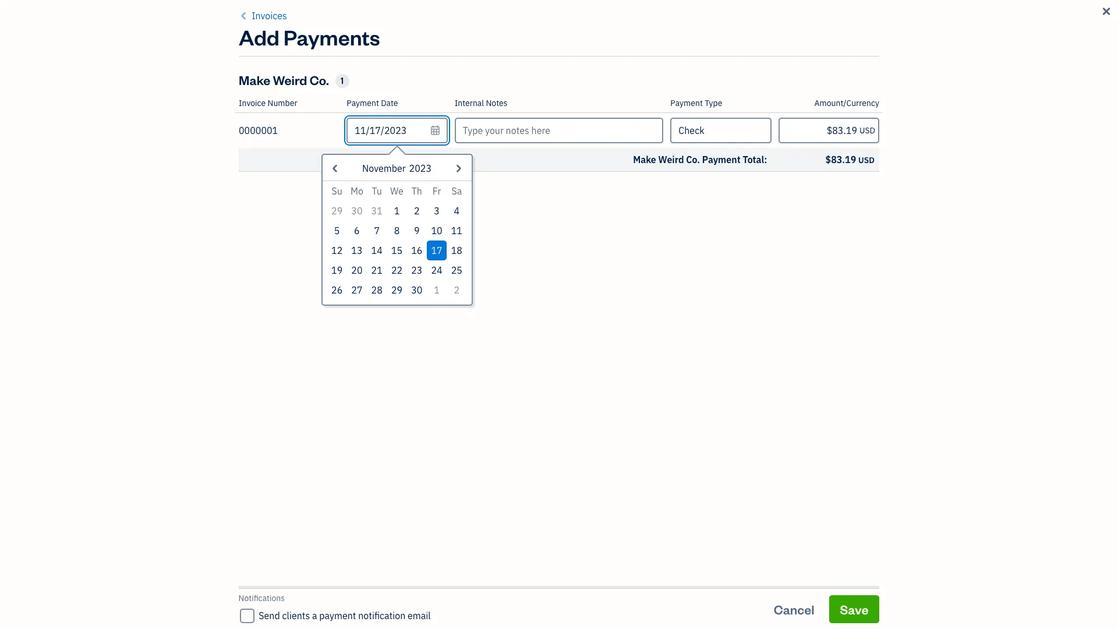 Task type: describe. For each thing, give the bounding box(es) containing it.
save button
[[830, 595, 880, 623]]

30 for topmost 30 button
[[352, 205, 363, 217]]

payment date
[[347, 98, 398, 108]]

invoice like a pro
[[386, 198, 460, 209]]

payment for payment type
[[671, 98, 703, 108]]

a for pro
[[437, 198, 443, 209]]

27 button
[[347, 280, 367, 300]]

24 button
[[427, 260, 447, 280]]

notifications
[[239, 593, 285, 604]]

0 vertical spatial 30 button
[[347, 201, 367, 221]]

2 for the bottom "2" button
[[454, 284, 460, 296]]

payable
[[602, 120, 664, 142]]

payment down payment type text box
[[703, 154, 741, 165]]

20 button
[[347, 260, 367, 280]]

2 vertical spatial co.
[[397, 581, 411, 593]]

11 button
[[447, 221, 467, 241]]

save
[[841, 601, 869, 617]]

0 horizontal spatial 1 button
[[387, 201, 407, 221]]

1 horizontal spatial weird
[[371, 581, 395, 593]]

see how to create invoices quickly and get paid even faster.
[[337, 212, 509, 232]]

mo
[[351, 185, 364, 197]]

11/27/2023
[[710, 581, 762, 593]]

23 button
[[407, 260, 427, 280]]

ever
[[726, 120, 761, 142]]

create
[[379, 212, 402, 223]]

2023
[[409, 163, 432, 174]]

work
[[504, 581, 525, 593]]

2 hours work link
[[456, 575, 705, 610]]

22 button
[[387, 260, 407, 280]]

10 button
[[427, 221, 447, 241]]

$83.19
[[826, 154, 857, 165]]

12
[[332, 245, 343, 256]]

16 button
[[407, 241, 427, 260]]

3 button
[[427, 201, 447, 221]]

total:
[[743, 154, 768, 165]]

most
[[560, 120, 599, 142]]

0 vertical spatial weird
[[273, 72, 307, 88]]

2 horizontal spatial weird
[[659, 154, 684, 165]]

9 button
[[407, 221, 427, 241]]

type
[[705, 98, 723, 108]]

more
[[446, 221, 465, 232]]

26
[[332, 284, 343, 296]]

clients
[[283, 610, 310, 622]]

make the most payable invoice ever
[[486, 120, 761, 142]]

9
[[414, 225, 420, 237]]

make weird co. payment total:
[[633, 154, 768, 165]]

invoice up 0000001 in the left top of the page
[[239, 98, 266, 108]]

Amount (USD) text field
[[779, 118, 880, 143]]

add
[[239, 23, 280, 51]]

4
[[454, 205, 460, 217]]

even
[[380, 221, 397, 232]]

invoice down payment type at right top
[[667, 120, 722, 142]]

21 button
[[367, 260, 387, 280]]

2 horizontal spatial 1
[[434, 284, 440, 296]]

how
[[352, 212, 368, 223]]

0000001
[[239, 125, 278, 136]]

invoice number
[[239, 98, 297, 108]]

$0
[[399, 262, 427, 290]]

8 button
[[387, 221, 407, 241]]

payment
[[320, 610, 357, 622]]

2 hours work
[[470, 581, 525, 593]]

invoices button
[[239, 9, 287, 23]]

amount/currency
[[815, 98, 880, 108]]

1 vertical spatial 29 button
[[387, 280, 407, 300]]

main element
[[0, 0, 128, 629]]

th
[[412, 185, 422, 197]]

15 button
[[387, 241, 407, 260]]

tu
[[372, 185, 382, 197]]

make up invoice number
[[239, 72, 271, 88]]

november
[[362, 163, 406, 174]]

1 vertical spatial 2 button
[[447, 280, 467, 300]]

14 button
[[367, 241, 387, 260]]

13 button
[[347, 241, 367, 260]]

paid
[[493, 212, 509, 223]]

make weird co. inside make weird co. link
[[346, 581, 411, 593]]

4 button
[[447, 201, 467, 221]]

29 for the leftmost 29 button
[[332, 205, 343, 217]]

3
[[434, 205, 440, 217]]

send payment reminders image
[[804, 152, 845, 193]]

31
[[371, 205, 383, 217]]

8
[[394, 225, 400, 237]]

19
[[332, 265, 343, 276]]

5
[[334, 225, 340, 237]]

28
[[371, 284, 383, 296]]

14
[[371, 245, 383, 256]]

a for payment
[[313, 610, 318, 622]]

12 button
[[327, 241, 347, 260]]

25 button
[[447, 260, 467, 280]]



Task type: locate. For each thing, give the bounding box(es) containing it.
26 button
[[327, 280, 347, 300]]

a
[[437, 198, 443, 209], [313, 610, 318, 622]]

0 horizontal spatial a
[[313, 610, 318, 622]]

29
[[332, 205, 343, 217], [391, 284, 403, 296]]

make up send clients a payment notification email
[[346, 581, 369, 593]]

1 horizontal spatial 2
[[454, 284, 460, 296]]

accept credit cards image
[[603, 152, 644, 193]]

30 right see
[[352, 205, 363, 217]]

0 horizontal spatial invoices
[[252, 10, 287, 22]]

1 vertical spatial usd
[[859, 155, 875, 165]]

27
[[352, 284, 363, 296]]

notification
[[359, 610, 406, 622]]

1 down '24'
[[434, 284, 440, 296]]

usd right $83.19
[[859, 155, 875, 165]]

invoices
[[252, 10, 287, 22], [312, 44, 392, 71]]

new invoice link
[[844, 44, 935, 72]]

usd up $83.19 usd
[[860, 125, 876, 136]]

5 button
[[327, 221, 347, 241]]

co. down payment type text box
[[687, 154, 700, 165]]

0 vertical spatial 29
[[332, 205, 343, 217]]

0 vertical spatial 29 button
[[327, 201, 347, 221]]

1 horizontal spatial co.
[[397, 581, 411, 593]]

1 vertical spatial invoices
[[312, 44, 392, 71]]

weird down payable
[[659, 154, 684, 165]]

hours
[[478, 581, 502, 593]]

learn
[[424, 221, 444, 232]]

31 button
[[367, 201, 387, 221]]

$83.19 usd
[[826, 154, 875, 165]]

0 vertical spatial 30
[[352, 205, 363, 217]]

1 horizontal spatial a
[[437, 198, 443, 209]]

11
[[451, 225, 463, 237]]

invoices inside button
[[252, 10, 287, 22]]

29 button
[[327, 201, 347, 221], [387, 280, 407, 300]]

$0 overdue
[[396, 262, 430, 305]]

1 vertical spatial 1
[[394, 205, 400, 217]]

0 vertical spatial 1
[[341, 75, 344, 86]]

1 vertical spatial a
[[313, 610, 318, 622]]

6 button
[[347, 221, 367, 241]]

30 button left to
[[347, 201, 367, 221]]

2 for the left "2" button
[[414, 205, 420, 217]]

1 horizontal spatial 29
[[391, 284, 403, 296]]

0 vertical spatial 1 button
[[387, 201, 407, 221]]

0 horizontal spatial co.
[[310, 72, 329, 88]]

2 up faster.
[[414, 205, 420, 217]]

grid
[[327, 181, 467, 300]]

0 horizontal spatial 2
[[414, 205, 420, 217]]

send clients a payment notification email
[[259, 610, 431, 622]]

1 button down '24'
[[427, 280, 447, 300]]

24
[[431, 265, 443, 276]]

22
[[391, 265, 403, 276]]

payment left date on the left top of the page
[[347, 98, 379, 108]]

29 button down 22
[[387, 280, 407, 300]]

0 horizontal spatial 1
[[341, 75, 344, 86]]

1 vertical spatial 2
[[454, 284, 460, 296]]

29 up 5
[[332, 205, 343, 217]]

Payment Type text field
[[672, 119, 771, 142]]

1 horizontal spatial make weird co.
[[346, 581, 411, 593]]

add payments
[[239, 23, 380, 51]]

1 vertical spatial make weird co.
[[346, 581, 411, 593]]

sa
[[452, 185, 462, 197]]

6
[[354, 225, 360, 237]]

7 button
[[367, 221, 387, 241]]

like
[[420, 198, 435, 209]]

11/27/2023 link
[[705, 575, 820, 610]]

co.
[[310, 72, 329, 88], [687, 154, 700, 165], [397, 581, 411, 593]]

make weird co. up the number
[[239, 72, 329, 88]]

29 for 29 button to the bottom
[[391, 284, 403, 296]]

to
[[370, 212, 377, 223]]

1 vertical spatial co.
[[687, 154, 700, 165]]

1 down payments
[[341, 75, 344, 86]]

1 horizontal spatial 30 button
[[407, 280, 427, 300]]

make weird co.
[[239, 72, 329, 88], [346, 581, 411, 593]]

get
[[479, 212, 491, 223]]

29 button down su
[[327, 201, 347, 221]]

invoice right new
[[883, 50, 924, 66]]

0 horizontal spatial 29 button
[[327, 201, 347, 221]]

2 button up faster.
[[407, 201, 427, 221]]

internal notes
[[455, 98, 508, 108]]

payment
[[347, 98, 379, 108], [671, 98, 703, 108], [703, 154, 741, 165]]

2
[[414, 205, 420, 217], [454, 284, 460, 296], [470, 581, 476, 593]]

quickly
[[436, 212, 462, 223]]

0 vertical spatial a
[[437, 198, 443, 209]]

2 horizontal spatial co.
[[687, 154, 700, 165]]

1 up "even"
[[394, 205, 400, 217]]

make down payable
[[633, 154, 657, 165]]

co. down add payments
[[310, 72, 329, 88]]

and
[[464, 212, 477, 223]]

29 down 22
[[391, 284, 403, 296]]

weird
[[273, 72, 307, 88], [659, 154, 684, 165], [371, 581, 395, 593]]

2 vertical spatial weird
[[371, 581, 395, 593]]

close image
[[1101, 5, 1113, 19]]

0 horizontal spatial 29
[[332, 205, 343, 217]]

new invoice
[[855, 50, 924, 66]]

1 horizontal spatial 1
[[394, 205, 400, 217]]

pro
[[445, 198, 460, 209]]

2 vertical spatial 2
[[470, 581, 476, 593]]

1 horizontal spatial 29 button
[[387, 280, 407, 300]]

notes
[[486, 98, 508, 108]]

1 vertical spatial weird
[[659, 154, 684, 165]]

1 horizontal spatial invoices
[[312, 44, 392, 71]]

0 horizontal spatial 2 button
[[407, 201, 427, 221]]

17 button
[[427, 241, 447, 260]]

a right clients
[[313, 610, 318, 622]]

0 vertical spatial make weird co.
[[239, 72, 329, 88]]

invoice down we
[[386, 198, 418, 209]]

november 2023
[[362, 163, 432, 174]]

30 for the right 30 button
[[411, 284, 423, 296]]

18 button
[[447, 241, 467, 260]]

2 for 2 hours work
[[470, 581, 476, 593]]

1 vertical spatial 29
[[391, 284, 403, 296]]

0 horizontal spatial make weird co.
[[239, 72, 329, 88]]

1 button up "even"
[[387, 201, 407, 221]]

30 down 23
[[411, 284, 423, 296]]

new
[[855, 50, 880, 66]]

2 vertical spatial 1
[[434, 284, 440, 296]]

20
[[352, 265, 363, 276]]

co. up email
[[397, 581, 411, 593]]

1 vertical spatial 30 button
[[407, 280, 427, 300]]

0 vertical spatial 2
[[414, 205, 420, 217]]

send
[[259, 610, 280, 622]]

0 horizontal spatial weird
[[273, 72, 307, 88]]

2 horizontal spatial 2
[[470, 581, 476, 593]]

2 down 25 in the top of the page
[[454, 284, 460, 296]]

email
[[408, 610, 431, 622]]

0 vertical spatial usd
[[860, 125, 876, 136]]

0 vertical spatial invoices
[[252, 10, 287, 22]]

1 horizontal spatial 1 button
[[427, 280, 447, 300]]

su
[[332, 185, 342, 197]]

overdue
[[396, 294, 430, 305]]

2 left hours on the bottom left
[[470, 581, 476, 593]]

25
[[451, 265, 463, 276]]

1 vertical spatial 30
[[411, 284, 423, 296]]

payment left type at top
[[671, 98, 703, 108]]

usd
[[860, 125, 876, 136], [859, 155, 875, 165]]

make weird co. up notification
[[346, 581, 411, 593]]

17
[[431, 245, 443, 256]]

21
[[371, 265, 383, 276]]

chevronleft image
[[239, 9, 250, 23]]

1 horizontal spatial 2 button
[[447, 280, 467, 300]]

make down notes
[[486, 120, 528, 142]]

16
[[411, 245, 423, 256]]

1 vertical spatial 1 button
[[427, 280, 447, 300]]

invoices
[[404, 212, 434, 223]]

Type your notes here text field
[[455, 118, 664, 143]]

2 button down 25 in the top of the page
[[447, 280, 467, 300]]

28 button
[[367, 280, 387, 300]]

invoices up "add"
[[252, 10, 287, 22]]

0 horizontal spatial 30
[[352, 205, 363, 217]]

payment for payment date
[[347, 98, 379, 108]]

30 button down 23
[[407, 280, 427, 300]]

make weird co. link
[[341, 575, 456, 610]]

faster.
[[399, 221, 422, 232]]

Date in MM/DD/YYYY format text field
[[347, 118, 448, 143]]

weird up notification
[[371, 581, 395, 593]]

19 button
[[327, 260, 347, 280]]

0 horizontal spatial 30 button
[[347, 201, 367, 221]]

usd inside $83.19 usd
[[859, 155, 875, 165]]

a left pro
[[437, 198, 443, 209]]

1 horizontal spatial 30
[[411, 284, 423, 296]]

10
[[431, 225, 443, 237]]

0 vertical spatial co.
[[310, 72, 329, 88]]

0 vertical spatial 2 button
[[407, 201, 427, 221]]

invoices up the payment date
[[312, 44, 392, 71]]

grid containing su
[[327, 181, 467, 300]]

invoice like a pro image
[[402, 152, 443, 193]]

make
[[239, 72, 271, 88], [486, 120, 528, 142], [633, 154, 657, 165], [346, 581, 369, 593]]

cancel button
[[764, 595, 826, 623]]

internal
[[455, 98, 484, 108]]

date
[[381, 98, 398, 108]]

7
[[374, 225, 380, 237]]

cancel
[[774, 601, 815, 617]]

we
[[390, 185, 404, 197]]

1 button
[[387, 201, 407, 221], [427, 280, 447, 300]]

weird up the number
[[273, 72, 307, 88]]

30
[[352, 205, 363, 217], [411, 284, 423, 296]]



Task type: vqa. For each thing, say whether or not it's contained in the screenshot.


